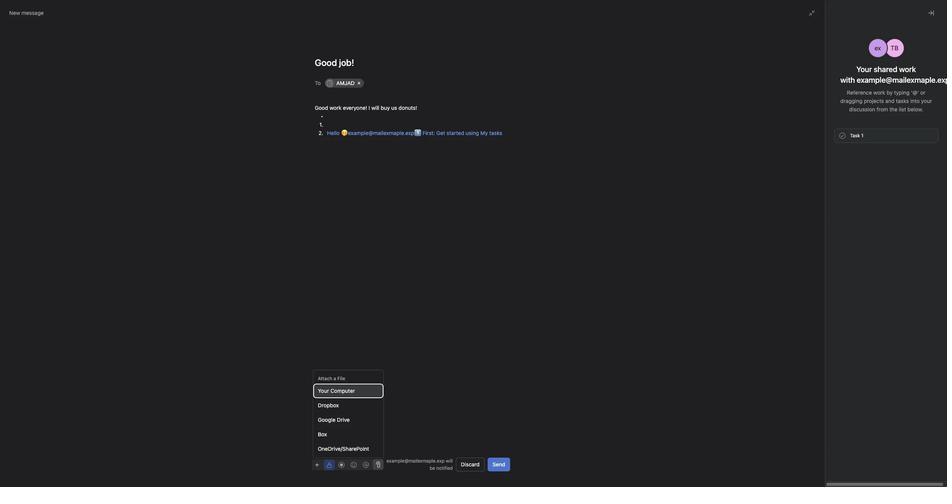 Task type: describe. For each thing, give the bounding box(es) containing it.
buy
[[381, 105, 390, 111]]

amjad row
[[325, 78, 509, 90]]

reference work by typing '@' or dragging projects and tasks into your discussion from the list below.
[[841, 89, 933, 113]]

minutes inside the tyler black 2 minutes ago
[[831, 135, 848, 141]]

tyler inside track is falling tyler black
[[814, 219, 827, 225]]

good work everyone! i will buy us donuts!
[[315, 105, 417, 111]]

minutes inside you and example@mailexmaple.exp joined 9 minutes ago
[[819, 277, 836, 283]]

joined
[[917, 268, 934, 275]]

members
[[865, 190, 892, 197]]

send message to members button
[[814, 190, 892, 197]]

message for send
[[830, 190, 856, 197]]

everyone!
[[343, 105, 367, 111]]

first:
[[423, 130, 435, 136]]

tyler inside first update tyler black
[[814, 248, 827, 254]]

next
[[847, 113, 858, 120]]

typing
[[895, 89, 910, 96]]

shared
[[874, 65, 898, 74]]

drive
[[337, 417, 350, 423]]

tb
[[891, 45, 899, 52]]

work for reference work by typing '@' or dragging projects and tasks into your discussion from the list below.
[[874, 89, 886, 96]]

we're
[[886, 113, 899, 120]]

to
[[315, 80, 321, 86]]

started
[[447, 130, 464, 136]]

google
[[318, 417, 336, 423]]

using
[[466, 130, 479, 136]]

good
[[315, 105, 328, 111]]

black inside track is falling tyler black
[[828, 219, 842, 225]]

2
[[827, 135, 830, 141]]

discard button
[[456, 458, 485, 472]]

example@mailexmaple.exp for 1️⃣
[[348, 130, 415, 136]]

your
[[922, 98, 933, 104]]

and inside you and example@mailexmaple.exp joined 9 minutes ago
[[826, 268, 837, 275]]

tyler black link for project created
[[814, 317, 842, 324]]

expand good job! image
[[903, 475, 909, 481]]

file
[[338, 376, 345, 382]]

good job!
[[835, 475, 859, 481]]

the inside reference work by typing '@' or dragging projects and tasks into your discussion from the list below.
[[890, 106, 898, 113]]

1 vertical spatial to
[[858, 190, 863, 197]]

at mention image
[[363, 462, 369, 468]]

0 vertical spatial i
[[301, 88, 302, 94]]

track for track is falling tyler black
[[814, 210, 830, 216]]

list
[[899, 106, 907, 113]]

by
[[887, 89, 893, 96]]

first
[[814, 239, 827, 245]]

from
[[877, 106, 889, 113]]

tyler black 2 minutes ago
[[827, 128, 857, 141]]

your computer
[[318, 388, 355, 394]]

below.
[[908, 106, 924, 113]]

be
[[430, 466, 435, 472]]

send for send
[[493, 462, 505, 468]]

1 vertical spatial ex
[[827, 288, 832, 294]]

track is falling button
[[814, 209, 876, 217]]

insert an object image
[[315, 463, 320, 468]]

at risk
[[805, 58, 827, 67]]

my
[[481, 130, 488, 136]]

Project description title text field
[[296, 65, 378, 81]]

and inside reference work by typing '@' or dragging projects and tasks into your discussion from the list below.
[[886, 98, 895, 104]]

your computer menu item
[[313, 384, 384, 399]]

first update tyler black
[[814, 239, 848, 254]]

black inside first update tyler black
[[828, 248, 842, 254]]

onedrive/sharepoint
[[318, 446, 369, 452]]

'@'
[[912, 89, 919, 96]]

9
[[814, 277, 817, 283]]

is falling
[[829, 84, 852, 91]]

1
[[862, 133, 864, 139]]

latest status update element
[[805, 74, 938, 148]]

i expect 100% and no less!
[[301, 88, 367, 94]]

amjad
[[337, 80, 355, 86]]

message for new
[[22, 10, 44, 16]]

dropbox
[[318, 402, 339, 409]]

Add subject text field
[[306, 57, 520, 69]]

send button
[[488, 458, 510, 472]]

1 horizontal spatial close image
[[929, 10, 935, 16]]

notified
[[437, 466, 453, 472]]

is inside track is falling tyler black
[[832, 210, 836, 216]]

new message
[[9, 10, 44, 16]]

projects
[[864, 98, 884, 104]]

expect
[[304, 88, 320, 94]]

100%
[[322, 88, 336, 94]]

reference
[[847, 89, 872, 96]]

less!
[[355, 88, 367, 94]]

go
[[824, 113, 830, 120]]

no
[[348, 88, 354, 94]]

tyler inside the tyler black 2 minutes ago
[[827, 128, 840, 134]]



Task type: vqa. For each thing, say whether or not it's contained in the screenshot.
leftmost the "is"
yes



Task type: locate. For each thing, give the bounding box(es) containing it.
example@mailexmaple.exp
[[348, 130, 415, 136], [839, 268, 915, 275], [387, 459, 445, 464]]

0 vertical spatial ex
[[875, 45, 881, 52]]

ex up project created
[[827, 288, 832, 294]]

1 horizontal spatial your
[[857, 65, 873, 74]]

or
[[921, 89, 926, 96]]

i right everyone!
[[369, 105, 370, 111]]

discussion
[[850, 106, 876, 113]]

ago left 1 in the top of the page
[[849, 135, 857, 141]]

tasks for and
[[896, 98, 909, 104]]

0 horizontal spatial tasks
[[490, 130, 503, 136]]

with example@mailexmaple.exp
[[841, 76, 948, 84]]

minutes right 9
[[819, 277, 836, 283]]

the up we're
[[890, 106, 898, 113]]

tyler
[[827, 128, 840, 134], [814, 219, 827, 225], [814, 248, 827, 254], [814, 317, 827, 324]]

0 horizontal spatial your
[[318, 388, 329, 394]]

will inside edit message draft document
[[372, 105, 380, 111]]

it's
[[890, 105, 898, 111]]

1️⃣ first: get started using my tasks link
[[415, 130, 503, 136]]

tyler black link inside latest status update element
[[827, 128, 855, 134]]

tyler black link
[[827, 128, 855, 134], [814, 219, 842, 225], [814, 248, 842, 254], [814, 317, 842, 324]]

tyler down first
[[814, 248, 827, 254]]

1 horizontal spatial work
[[874, 89, 886, 96]]

work inside "your shared work with example@mailexmaple.exp"
[[900, 65, 917, 74]]

0 vertical spatial is
[[825, 105, 829, 111]]

work
[[900, 65, 917, 74], [874, 89, 886, 96], [330, 105, 342, 111]]

origin
[[840, 105, 854, 111]]

black inside project created tyler black
[[828, 317, 842, 324]]

send for send message to members
[[814, 190, 829, 197]]

black down next at the top of page
[[841, 128, 855, 134]]

formatting image
[[326, 462, 333, 468]]

minimize image
[[809, 10, 816, 16]]

track for track is falling
[[812, 84, 827, 91]]

project created
[[814, 308, 858, 315]]

donuts!
[[399, 105, 417, 111]]

track left falling
[[814, 210, 830, 216]]

project created tyler black
[[814, 308, 858, 324]]

your left shared
[[857, 65, 873, 74]]

you
[[814, 268, 825, 275]]

example@mailexmaple.exp for joined
[[839, 268, 915, 275]]

1 vertical spatial message
[[830, 190, 856, 197]]

2 horizontal spatial and
[[886, 98, 895, 104]]

example@mailexmaple.exp inside you and example@mailexmaple.exp joined 9 minutes ago
[[839, 268, 915, 275]]

to right go at the top right
[[831, 113, 836, 120]]

0 horizontal spatial close image
[[915, 475, 921, 481]]

1️⃣
[[415, 130, 421, 136]]

minutes right "2"
[[831, 135, 848, 141]]

to left members
[[858, 190, 863, 197]]

the
[[831, 105, 839, 111], [890, 106, 898, 113], [838, 113, 846, 120]]

1 horizontal spatial message
[[830, 190, 856, 197]]

work for good work everyone! i will buy us donuts!
[[330, 105, 342, 111]]

computer
[[331, 388, 355, 394]]

tyler black link for track
[[814, 219, 842, 225]]

send inside button
[[493, 462, 505, 468]]

work up projects
[[874, 89, 886, 96]]

0 horizontal spatial is
[[825, 105, 829, 111]]

1 vertical spatial minutes
[[819, 277, 836, 283]]

dragging
[[841, 98, 863, 104]]

0 horizontal spatial will
[[372, 105, 380, 111]]

1 vertical spatial is
[[832, 210, 836, 216]]

track is falling
[[812, 84, 852, 91]]

close image
[[929, 10, 935, 16], [915, 475, 921, 481]]

0 vertical spatial and
[[337, 88, 346, 94]]

the down origin
[[838, 113, 846, 120]]

toolbar
[[312, 459, 373, 471]]

black inside the tyler black 2 minutes ago
[[841, 128, 855, 134]]

tasks inside reference work by typing '@' or dragging projects and tasks into your discussion from the list below.
[[896, 98, 909, 104]]

attach a file
[[318, 376, 345, 382]]

example@mailexmaple.exp link
[[348, 130, 415, 136]]

send message to members
[[814, 190, 892, 197]]

tyler black link down the track is falling button
[[814, 219, 842, 225]]

0 horizontal spatial send
[[493, 462, 505, 468]]

1 horizontal spatial send
[[814, 190, 829, 197]]

tyler black link for first
[[814, 248, 842, 254]]

ago inside you and example@mailexmaple.exp joined 9 minutes ago
[[837, 277, 845, 283]]

record a video image
[[339, 462, 345, 468]]

hello 🤭 example@mailexmaple.exp 1️⃣ first: get started using my tasks
[[327, 130, 503, 136]]

amjad cell
[[325, 79, 364, 88]]

task
[[851, 133, 860, 139]]

1 vertical spatial will
[[446, 459, 453, 464]]

emoji image
[[351, 462, 357, 468]]

1 vertical spatial close image
[[915, 475, 921, 481]]

is left falling
[[832, 210, 836, 216]]

thing
[[859, 113, 872, 120]]

box
[[318, 431, 327, 438]]

send right the discard at the bottom
[[493, 462, 505, 468]]

tyler inside project created tyler black
[[814, 317, 827, 324]]

1 vertical spatial work
[[874, 89, 886, 96]]

to inside "summary what is the origin of halloween? it's november, let's go to the next thing now, we're at risk!"
[[831, 113, 836, 120]]

1 vertical spatial example@mailexmaple.exp
[[839, 268, 915, 275]]

ago
[[849, 135, 857, 141], [837, 277, 845, 283]]

ago right 9
[[837, 277, 845, 283]]

and right you
[[826, 268, 837, 275]]

1 vertical spatial and
[[886, 98, 895, 104]]

1 horizontal spatial will
[[446, 459, 453, 464]]

hello link
[[327, 130, 340, 136]]

ago inside the tyler black 2 minutes ago
[[849, 135, 857, 141]]

message right the new
[[22, 10, 44, 16]]

1 horizontal spatial is
[[832, 210, 836, 216]]

and down amjad
[[337, 88, 346, 94]]

i
[[301, 88, 302, 94], [369, 105, 370, 111]]

0 vertical spatial send
[[814, 190, 829, 197]]

get
[[437, 130, 445, 136]]

0 vertical spatial example@mailexmaple.exp
[[348, 130, 415, 136]]

example@mailexmaple.exp inside example@mailexmaple.exp will be notified
[[387, 459, 445, 464]]

the left origin
[[831, 105, 839, 111]]

will inside example@mailexmaple.exp will be notified
[[446, 459, 453, 464]]

your down attach
[[318, 388, 329, 394]]

you and example@mailexmaple.exp joined button
[[814, 267, 934, 275]]

message up the track is falling button
[[830, 190, 856, 197]]

0 vertical spatial message
[[22, 10, 44, 16]]

1 vertical spatial i
[[369, 105, 370, 111]]

0 vertical spatial to
[[831, 113, 836, 120]]

1 horizontal spatial tasks
[[896, 98, 909, 104]]

black down project created
[[828, 317, 842, 324]]

now,
[[873, 113, 884, 120]]

halloween?
[[862, 105, 889, 111]]

0 vertical spatial will
[[372, 105, 380, 111]]

at
[[901, 113, 905, 120]]

i left the expect
[[301, 88, 302, 94]]

black
[[841, 128, 855, 134], [828, 219, 842, 225], [828, 248, 842, 254], [828, 317, 842, 324]]

tyler up first
[[814, 219, 827, 225]]

tyler up "2"
[[827, 128, 840, 134]]

you and example@mailexmaple.exp joined 9 minutes ago
[[814, 268, 934, 283]]

tyler black link down first
[[814, 248, 842, 254]]

0 horizontal spatial ago
[[837, 277, 845, 283]]

into
[[911, 98, 920, 104]]

task 1
[[851, 133, 864, 139]]

your inside menu item
[[318, 388, 329, 394]]

1 vertical spatial your
[[318, 388, 329, 394]]

work right good
[[330, 105, 342, 111]]

falling
[[838, 210, 855, 216]]

first update button
[[814, 238, 876, 246]]

0 horizontal spatial work
[[330, 105, 342, 111]]

your inside "your shared work with example@mailexmaple.exp"
[[857, 65, 873, 74]]

summary
[[812, 97, 837, 103]]

0 vertical spatial your
[[857, 65, 873, 74]]

0 vertical spatial close image
[[929, 10, 935, 16]]

your shared work with example@mailexmaple.exp
[[841, 65, 948, 84]]

🤭
[[341, 130, 348, 136]]

1 vertical spatial ago
[[837, 277, 845, 283]]

your for computer
[[318, 388, 329, 394]]

1 horizontal spatial and
[[826, 268, 837, 275]]

google drive
[[318, 417, 350, 423]]

0 horizontal spatial i
[[301, 88, 302, 94]]

november,
[[899, 105, 926, 111]]

black down the track is falling button
[[828, 219, 842, 225]]

tyler black link down project created
[[814, 317, 842, 324]]

of
[[855, 105, 860, 111]]

0 horizontal spatial and
[[337, 88, 346, 94]]

will left buy
[[372, 105, 380, 111]]

0 vertical spatial tasks
[[896, 98, 909, 104]]

i inside document
[[369, 105, 370, 111]]

edit message draft document
[[306, 104, 520, 137]]

2 vertical spatial work
[[330, 105, 342, 111]]

tasks up list on the top of the page
[[896, 98, 909, 104]]

2 vertical spatial and
[[826, 268, 837, 275]]

1 horizontal spatial ex
[[875, 45, 881, 52]]

risk!
[[907, 113, 917, 120]]

track up summary
[[812, 84, 827, 91]]

us
[[392, 105, 397, 111]]

0 vertical spatial minutes
[[831, 135, 848, 141]]

1 vertical spatial tasks
[[490, 130, 503, 136]]

will up notified
[[446, 459, 453, 464]]

example@mailexmaple.exp will be notified
[[387, 459, 453, 472]]

0 horizontal spatial message
[[22, 10, 44, 16]]

track inside track is falling tyler black
[[814, 210, 830, 216]]

1 horizontal spatial ago
[[849, 135, 857, 141]]

1 vertical spatial send
[[493, 462, 505, 468]]

and up "it's"
[[886, 98, 895, 104]]

0 vertical spatial ago
[[849, 135, 857, 141]]

track inside latest status update element
[[812, 84, 827, 91]]

2 vertical spatial example@mailexmaple.exp
[[387, 459, 445, 464]]

discard
[[461, 462, 480, 468]]

ex left the tb
[[875, 45, 881, 52]]

message
[[22, 10, 44, 16], [830, 190, 856, 197]]

black down update
[[828, 248, 842, 254]]

1 horizontal spatial to
[[858, 190, 863, 197]]

example@mailexmaple.exp inside edit message draft document
[[348, 130, 415, 136]]

work inside reference work by typing '@' or dragging projects and tasks into your discussion from the list below.
[[874, 89, 886, 96]]

send
[[814, 190, 829, 197], [493, 462, 505, 468]]

tyler down project created
[[814, 317, 827, 324]]

ex
[[875, 45, 881, 52], [827, 288, 832, 294]]

tyler black link up "2"
[[827, 128, 855, 134]]

0 vertical spatial work
[[900, 65, 917, 74]]

1 vertical spatial track
[[814, 210, 830, 216]]

work inside edit message draft document
[[330, 105, 342, 111]]

hello
[[327, 130, 340, 136]]

0 vertical spatial track
[[812, 84, 827, 91]]

tasks right the my
[[490, 130, 503, 136]]

track
[[812, 84, 827, 91], [814, 210, 830, 216]]

your for shared
[[857, 65, 873, 74]]

attach
[[318, 376, 333, 382]]

what
[[812, 105, 824, 111]]

1 horizontal spatial i
[[369, 105, 370, 111]]

summary what is the origin of halloween? it's november, let's go to the next thing now, we're at risk!
[[812, 97, 927, 120]]

is up go at the top right
[[825, 105, 829, 111]]

let's
[[812, 113, 822, 120]]

to
[[831, 113, 836, 120], [858, 190, 863, 197]]

2 horizontal spatial work
[[900, 65, 917, 74]]

hide sidebar image
[[10, 6, 16, 12]]

new
[[9, 10, 20, 16]]

0 horizontal spatial ex
[[827, 288, 832, 294]]

0 horizontal spatial to
[[831, 113, 836, 120]]

tasks inside edit message draft document
[[490, 130, 503, 136]]

a
[[334, 376, 336, 382]]

track is falling tyler black
[[814, 210, 855, 225]]

work up the with example@mailexmaple.exp
[[900, 65, 917, 74]]

is inside "summary what is the origin of halloween? it's november, let's go to the next thing now, we're at risk!"
[[825, 105, 829, 111]]

and
[[337, 88, 346, 94], [886, 98, 895, 104], [826, 268, 837, 275]]

your
[[857, 65, 873, 74], [318, 388, 329, 394]]

minutes
[[831, 135, 848, 141], [819, 277, 836, 283]]

send up track is falling tyler black
[[814, 190, 829, 197]]

tasks for my
[[490, 130, 503, 136]]



